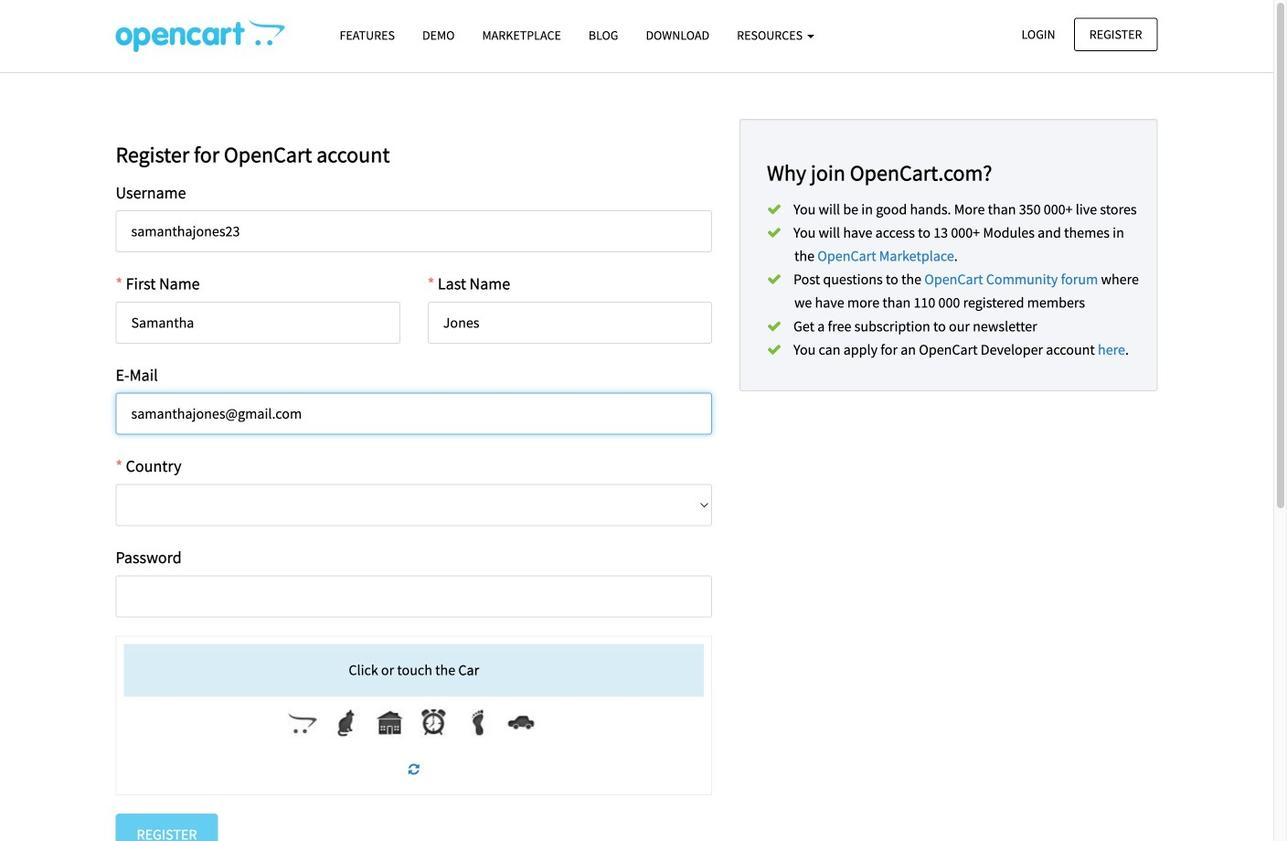 Task type: vqa. For each thing, say whether or not it's contained in the screenshot.
"First Name" text box
yes



Task type: describe. For each thing, give the bounding box(es) containing it.
refresh image
[[408, 763, 419, 776]]

Last Name text field
[[428, 302, 712, 344]]

opencart - account register image
[[116, 19, 285, 52]]

First Name text field
[[116, 302, 400, 344]]

E-Mail text field
[[116, 393, 712, 435]]



Task type: locate. For each thing, give the bounding box(es) containing it.
Username text field
[[116, 210, 712, 252]]

None password field
[[116, 575, 712, 617]]



